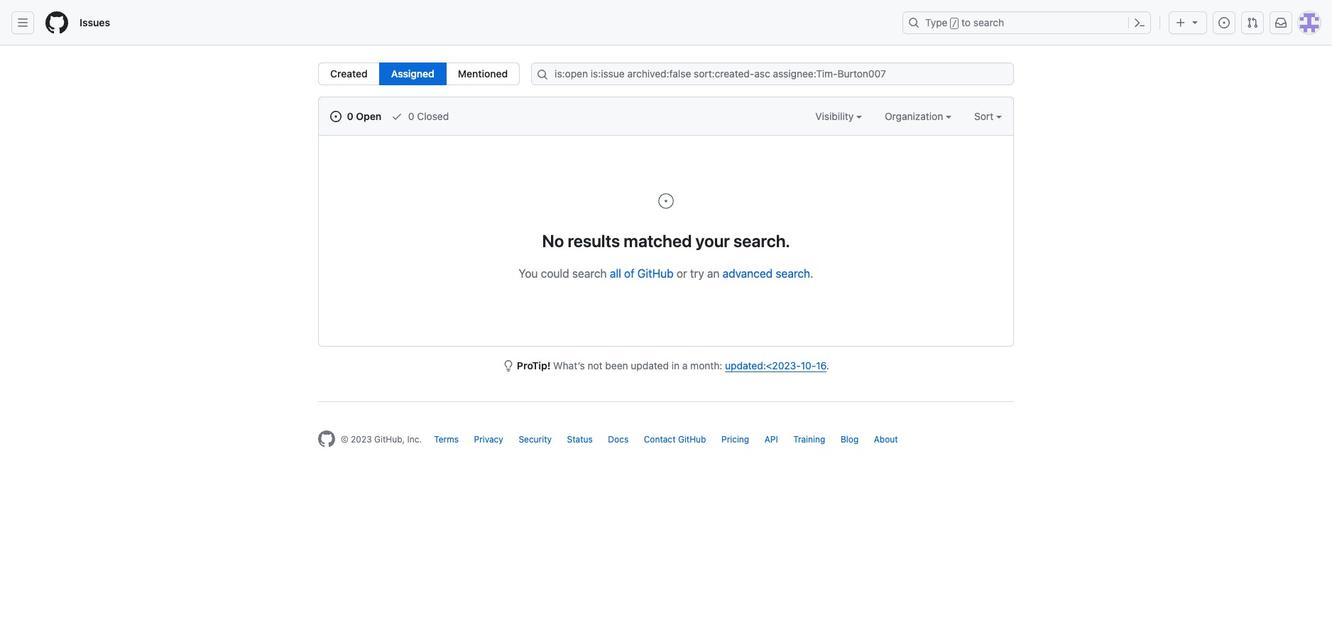 Task type: locate. For each thing, give the bounding box(es) containing it.
. right 10- at the right of the page
[[827, 360, 830, 372]]

type
[[926, 16, 948, 28]]

0 horizontal spatial issue opened image
[[330, 111, 342, 122]]

organization button
[[885, 109, 952, 124]]

issue opened image left 0 open
[[330, 111, 342, 122]]

plus image
[[1176, 17, 1187, 28]]

issue opened image up no results matched your search.
[[658, 193, 675, 210]]

1 0 from the left
[[347, 110, 354, 122]]

matched
[[624, 231, 692, 251]]

github right contact
[[678, 434, 707, 445]]

github right of
[[638, 267, 674, 280]]

. right advanced
[[811, 267, 814, 280]]

blog link
[[841, 434, 859, 445]]

0 inside 0 closed link
[[408, 110, 415, 122]]

privacy
[[474, 434, 504, 445]]

16
[[817, 360, 827, 372]]

all of github link
[[610, 267, 674, 280]]

1 horizontal spatial search
[[776, 267, 811, 280]]

1 horizontal spatial 0
[[408, 110, 415, 122]]

docs
[[608, 434, 629, 445]]

search right to
[[974, 16, 1005, 28]]

0 closed link
[[392, 109, 449, 124]]

status
[[567, 434, 593, 445]]

closed
[[417, 110, 449, 122]]

training
[[794, 434, 826, 445]]

. for protip! what's not been updated in a month: updated:<2023-10-16 .
[[827, 360, 830, 372]]

1 horizontal spatial .
[[827, 360, 830, 372]]

0
[[347, 110, 354, 122], [408, 110, 415, 122]]

sort
[[975, 110, 994, 122]]

homepage image
[[45, 11, 68, 34]]

0 inside 0 open link
[[347, 110, 354, 122]]

issue opened image left "git pull request" image
[[1219, 17, 1231, 28]]

0 horizontal spatial .
[[811, 267, 814, 280]]

github
[[638, 267, 674, 280], [678, 434, 707, 445]]

1 vertical spatial issue opened image
[[330, 111, 342, 122]]

contact
[[644, 434, 676, 445]]

you
[[519, 267, 538, 280]]

sort button
[[975, 109, 1003, 124]]

1 vertical spatial .
[[827, 360, 830, 372]]

status link
[[567, 434, 593, 445]]

no results matched your search.
[[542, 231, 791, 251]]

about
[[874, 434, 899, 445]]

0 horizontal spatial search
[[573, 267, 607, 280]]

of
[[625, 267, 635, 280]]

2 0 from the left
[[408, 110, 415, 122]]

0 open link
[[330, 109, 382, 124]]

month:
[[691, 360, 723, 372]]

security
[[519, 434, 552, 445]]

0 left open
[[347, 110, 354, 122]]

search left all
[[573, 267, 607, 280]]

Issues search field
[[532, 63, 1015, 85]]

a
[[683, 360, 688, 372]]

issue opened image
[[1219, 17, 1231, 28], [330, 111, 342, 122], [658, 193, 675, 210]]

all
[[610, 267, 622, 280]]

search
[[974, 16, 1005, 28], [573, 267, 607, 280], [776, 267, 811, 280]]

assigned link
[[379, 63, 447, 85]]

0 horizontal spatial github
[[638, 267, 674, 280]]

1 horizontal spatial github
[[678, 434, 707, 445]]

search down search.
[[776, 267, 811, 280]]

issue opened image inside 0 open link
[[330, 111, 342, 122]]

0 right the check image
[[408, 110, 415, 122]]

not
[[588, 360, 603, 372]]

updated:<2023-
[[726, 360, 801, 372]]

0 vertical spatial .
[[811, 267, 814, 280]]

docs link
[[608, 434, 629, 445]]

contact github link
[[644, 434, 707, 445]]

2 vertical spatial issue opened image
[[658, 193, 675, 210]]

.
[[811, 267, 814, 280], [827, 360, 830, 372]]

protip!
[[517, 360, 551, 372]]

0 horizontal spatial 0
[[347, 110, 354, 122]]

what's
[[554, 360, 585, 372]]

mentioned
[[458, 67, 508, 80]]

about link
[[874, 434, 899, 445]]

pricing
[[722, 434, 750, 445]]

been
[[606, 360, 628, 372]]

open
[[356, 110, 382, 122]]

no
[[542, 231, 564, 251]]

search.
[[734, 231, 791, 251]]

privacy link
[[474, 434, 504, 445]]

organization
[[885, 110, 946, 122]]

terms link
[[434, 434, 459, 445]]

updated
[[631, 360, 669, 372]]

2 horizontal spatial issue opened image
[[1219, 17, 1231, 28]]

api
[[765, 434, 778, 445]]

contact github
[[644, 434, 707, 445]]



Task type: describe. For each thing, give the bounding box(es) containing it.
could
[[541, 267, 570, 280]]

protip! what's not been updated in a month: updated:<2023-10-16 .
[[517, 360, 830, 372]]

triangle down image
[[1190, 16, 1201, 28]]

©
[[341, 434, 349, 445]]

light bulb image
[[503, 360, 514, 372]]

command palette image
[[1135, 17, 1146, 28]]

0 closed
[[406, 110, 449, 122]]

type / to search
[[926, 16, 1005, 28]]

your
[[696, 231, 730, 251]]

notifications image
[[1276, 17, 1287, 28]]

mentioned link
[[446, 63, 520, 85]]

blog
[[841, 434, 859, 445]]

0 vertical spatial github
[[638, 267, 674, 280]]

Search all issues text field
[[532, 63, 1015, 85]]

assigned
[[391, 67, 435, 80]]

2 horizontal spatial search
[[974, 16, 1005, 28]]

try
[[691, 267, 705, 280]]

visibility
[[816, 110, 857, 122]]

0 for closed
[[408, 110, 415, 122]]

you could search all of github or try an advanced search .
[[519, 267, 814, 280]]

0 open
[[345, 110, 382, 122]]

training link
[[794, 434, 826, 445]]

homepage image
[[318, 431, 335, 448]]

visibility button
[[816, 109, 863, 124]]

0 for open
[[347, 110, 354, 122]]

issues element
[[318, 63, 520, 85]]

. for you could search all of github or try an advanced search .
[[811, 267, 814, 280]]

© 2023 github, inc.
[[341, 434, 422, 445]]

terms
[[434, 434, 459, 445]]

10-
[[801, 360, 817, 372]]

1 vertical spatial github
[[678, 434, 707, 445]]

an
[[708, 267, 720, 280]]

pricing link
[[722, 434, 750, 445]]

updated:<2023-10-16 link
[[726, 360, 827, 372]]

github,
[[374, 434, 405, 445]]

search image
[[537, 69, 549, 80]]

1 horizontal spatial issue opened image
[[658, 193, 675, 210]]

api link
[[765, 434, 778, 445]]

2023
[[351, 434, 372, 445]]

created link
[[318, 63, 380, 85]]

inc.
[[407, 434, 422, 445]]

security link
[[519, 434, 552, 445]]

results
[[568, 231, 620, 251]]

advanced search link
[[723, 267, 811, 280]]

advanced
[[723, 267, 773, 280]]

created
[[330, 67, 368, 80]]

git pull request image
[[1248, 17, 1259, 28]]

0 vertical spatial issue opened image
[[1219, 17, 1231, 28]]

check image
[[392, 111, 403, 122]]

or
[[677, 267, 688, 280]]

in
[[672, 360, 680, 372]]

/
[[953, 18, 958, 28]]

to
[[962, 16, 971, 28]]

issues
[[80, 16, 110, 28]]



Task type: vqa. For each thing, say whether or not it's contained in the screenshot.
YouTube icon
no



